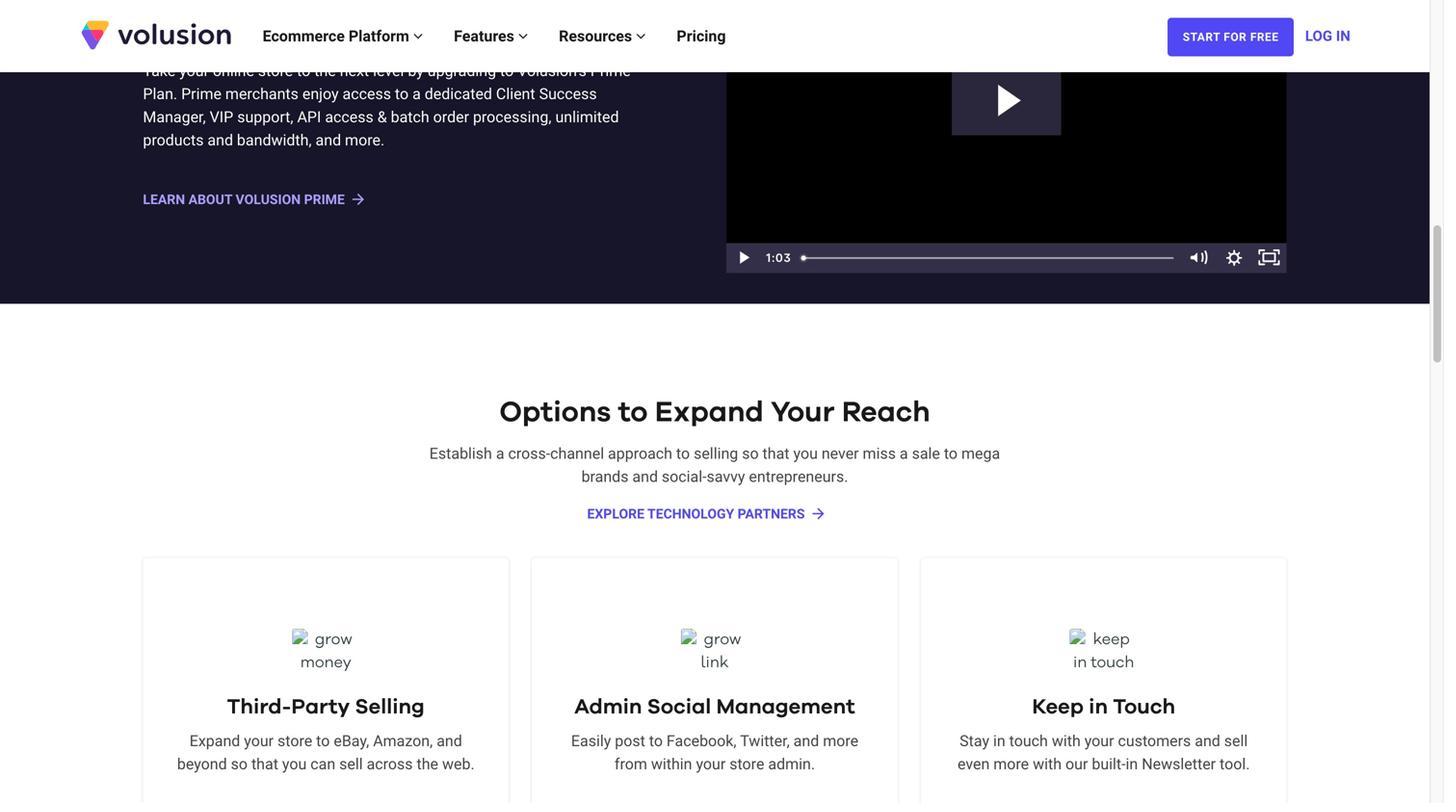 Task type: describe. For each thing, give the bounding box(es) containing it.
easily post to facebook, twitter, and more from within your store admin.
[[571, 732, 859, 774]]

more inside stay in touch with your customers and sell even more with our built-in newsletter tool.
[[994, 756, 1029, 774]]

api
[[297, 108, 321, 126]]

keep in touch
[[1032, 697, 1176, 718]]

support,
[[237, 108, 293, 126]]

the inside expand your store to ebay, amazon, and beyond so that you can sell across the web.
[[417, 756, 438, 774]]

stay
[[960, 732, 990, 751]]

newsletter
[[1142, 756, 1216, 774]]

prime
[[304, 192, 345, 208]]

products
[[143, 131, 204, 149]]

platform
[[349, 27, 409, 45]]

amazon,
[[373, 732, 433, 751]]

to up enjoy
[[297, 62, 310, 80]]

sell inside expand your store to ebay, amazon, and beyond so that you can sell across the web.
[[339, 756, 363, 774]]

that inside establish a cross-channel approach to selling so that you never miss a sale to mega brands and social-savvy entrepreneurs.
[[763, 445, 790, 463]]

dedicated
[[425, 85, 492, 103]]

entrepreneurs.
[[749, 468, 848, 486]]

ecommerce platform link
[[247, 7, 439, 65]]

savvy
[[707, 468, 745, 486]]

resources link
[[544, 7, 661, 65]]

grow link image
[[681, 629, 749, 676]]

angle down image for features
[[518, 28, 528, 44]]

more inside easily post to facebook, twitter, and more from within your store admin.
[[823, 732, 859, 751]]

mega
[[962, 445, 1000, 463]]

processing,
[[473, 108, 552, 126]]

social
[[647, 697, 711, 718]]

log
[[1305, 27, 1333, 44]]

volusion logo image
[[79, 19, 233, 51]]

beyond
[[177, 756, 227, 774]]

2 horizontal spatial in
[[1126, 756, 1138, 774]]

in for stay
[[993, 732, 1006, 751]]

touch
[[1009, 732, 1048, 751]]

keep
[[1032, 697, 1084, 718]]

options
[[499, 398, 611, 427]]

merchants
[[225, 85, 299, 103]]

your
[[771, 398, 835, 427]]

take your online store to the next level by upgrading to volusion's prime plan. prime merchants enjoy access to a dedicated client success manager, vip support, api access & batch order processing, unlimited products and bandwidth, and more.
[[143, 62, 631, 149]]

log in
[[1305, 27, 1351, 44]]

ecommerce
[[263, 27, 345, 45]]

social-
[[662, 468, 707, 486]]

can
[[310, 756, 335, 774]]

volusion's
[[518, 62, 587, 80]]

keep in touch image
[[1070, 629, 1138, 676]]

0 vertical spatial expand
[[655, 398, 764, 427]]

angle down image for ecommerce platform
[[413, 28, 423, 44]]

start for free link
[[1168, 18, 1294, 56]]

learn
[[143, 192, 185, 208]]

post
[[615, 732, 645, 751]]

party
[[291, 697, 350, 718]]

sale
[[912, 445, 940, 463]]

to up client on the left top
[[500, 62, 514, 80]]

and inside expand your store to ebay, amazon, and beyond so that you can sell across the web.
[[437, 732, 462, 751]]

take
[[143, 62, 176, 80]]

brands
[[582, 468, 629, 486]]

manager,
[[143, 108, 206, 126]]

2 vertical spatial prime
[[181, 85, 222, 103]]

&
[[377, 108, 387, 126]]

plan.
[[143, 85, 177, 103]]

pricing link
[[661, 7, 741, 65]]

you inside expand your store to ebay, amazon, and beyond so that you can sell across the web.
[[282, 756, 307, 774]]

0 vertical spatial with
[[303, 12, 364, 41]]

more.
[[345, 131, 385, 149]]

scalability
[[143, 12, 296, 41]]

admin
[[574, 697, 642, 718]]

2 horizontal spatial a
[[900, 445, 908, 463]]

admin.
[[768, 756, 815, 774]]

explore
[[587, 506, 645, 522]]

never
[[822, 445, 859, 463]]

easily
[[571, 732, 611, 751]]

the inside take your online store to the next level by upgrading to volusion's prime plan. prime merchants enjoy access to a dedicated client success manager, vip support, api access & batch order processing, unlimited products and bandwidth, and more.
[[314, 62, 336, 80]]

and down vip
[[208, 131, 233, 149]]

twitter,
[[740, 732, 790, 751]]

store inside expand your store to ebay, amazon, and beyond so that you can sell across the web.
[[278, 732, 312, 751]]

selling
[[355, 697, 425, 718]]

start
[[1183, 30, 1221, 44]]

enjoy
[[302, 85, 339, 103]]

about
[[188, 192, 232, 208]]

video element
[[726, 0, 1287, 273]]

stay in touch with your customers and sell even more with our built-in newsletter tool.
[[958, 732, 1250, 774]]



Task type: vqa. For each thing, say whether or not it's contained in the screenshot.
built-
yes



Task type: locate. For each thing, give the bounding box(es) containing it.
angle down image up by
[[413, 28, 423, 44]]

so inside expand your store to ebay, amazon, and beyond so that you can sell across the web.
[[231, 756, 248, 774]]

your inside easily post to facebook, twitter, and more from within your store admin.
[[696, 756, 726, 774]]

0 vertical spatial sell
[[1224, 732, 1248, 751]]

a
[[412, 85, 421, 103], [496, 445, 504, 463], [900, 445, 908, 463]]

your inside take your online store to the next level by upgrading to volusion's prime plan. prime merchants enjoy access to a dedicated client success manager, vip support, api access & batch order processing, unlimited products and bandwidth, and more.
[[179, 62, 209, 80]]

free
[[1250, 30, 1279, 44]]

expand up beyond
[[190, 732, 240, 751]]

to inside easily post to facebook, twitter, and more from within your store admin.
[[649, 732, 663, 751]]

0 vertical spatial access
[[343, 85, 391, 103]]

1 horizontal spatial a
[[496, 445, 504, 463]]

prime up vip
[[181, 85, 222, 103]]

1 vertical spatial store
[[278, 732, 312, 751]]

the
[[314, 62, 336, 80], [417, 756, 438, 774]]

pricing
[[677, 27, 726, 45]]

1 vertical spatial that
[[251, 756, 278, 774]]

so inside establish a cross-channel approach to selling so that you never miss a sale to mega brands and social-savvy entrepreneurs.
[[742, 445, 759, 463]]

store
[[258, 62, 293, 80], [278, 732, 312, 751], [730, 756, 764, 774]]

0 horizontal spatial in
[[993, 732, 1006, 751]]

0 vertical spatial in
[[1089, 697, 1108, 718]]

more down touch
[[994, 756, 1029, 774]]

angle down image up "volusion's"
[[518, 28, 528, 44]]

1 vertical spatial prime
[[590, 62, 631, 80]]

to right post
[[649, 732, 663, 751]]

angle down image inside ecommerce platform link
[[413, 28, 423, 44]]

features link
[[439, 7, 544, 65]]

that up entrepreneurs.
[[763, 445, 790, 463]]

establish
[[430, 445, 492, 463]]

ecommerce platform
[[263, 27, 413, 45]]

access up more.
[[325, 108, 374, 126]]

for
[[1224, 30, 1247, 44]]

store up can
[[278, 732, 312, 751]]

approach
[[608, 445, 672, 463]]

volusion
[[371, 12, 491, 41]]

the up enjoy
[[314, 62, 336, 80]]

more down 'management'
[[823, 732, 859, 751]]

resources
[[559, 27, 636, 45]]

access down next
[[343, 85, 391, 103]]

1 horizontal spatial more
[[994, 756, 1029, 774]]

store up merchants
[[258, 62, 293, 80]]

the left web.
[[417, 756, 438, 774]]

your right take
[[179, 62, 209, 80]]

in down the 'customers'
[[1126, 756, 1138, 774]]

store inside easily post to facebook, twitter, and more from within your store admin.
[[730, 756, 764, 774]]

0 horizontal spatial you
[[282, 756, 307, 774]]

in
[[1336, 27, 1351, 44]]

and inside stay in touch with your customers and sell even more with our built-in newsletter tool.
[[1195, 732, 1221, 751]]

to right sale
[[944, 445, 958, 463]]

2 angle down image from the left
[[518, 28, 528, 44]]

angle down image inside 'features' link
[[518, 28, 528, 44]]

0 vertical spatial more
[[823, 732, 859, 751]]

to up can
[[316, 732, 330, 751]]

third-
[[227, 697, 291, 718]]

2 horizontal spatial prime
[[590, 62, 631, 80]]

options to expand your reach
[[499, 398, 930, 427]]

1 vertical spatial access
[[325, 108, 374, 126]]

1 vertical spatial in
[[993, 732, 1006, 751]]

in
[[1089, 697, 1108, 718], [993, 732, 1006, 751], [1126, 756, 1138, 774]]

in for keep
[[1089, 697, 1108, 718]]

0 vertical spatial so
[[742, 445, 759, 463]]

that down third-
[[251, 756, 278, 774]]

2 vertical spatial with
[[1033, 756, 1062, 774]]

tool.
[[1220, 756, 1250, 774]]

log in link
[[1305, 7, 1351, 65]]

customers
[[1118, 732, 1191, 751]]

1 horizontal spatial the
[[417, 756, 438, 774]]

1 vertical spatial so
[[231, 756, 248, 774]]

start for free
[[1183, 30, 1279, 44]]

bandwidth,
[[237, 131, 312, 149]]

and up admin.
[[794, 732, 819, 751]]

unlimited
[[555, 108, 619, 126]]

and up 'tool.'
[[1195, 732, 1221, 751]]

sell down the ebay,
[[339, 756, 363, 774]]

establish a cross-channel approach to selling so that you never miss a sale to mega brands and social-savvy entrepreneurs.
[[430, 445, 1000, 486]]

vip
[[210, 108, 233, 126]]

0 horizontal spatial expand
[[190, 732, 240, 751]]

1 angle down image from the left
[[413, 28, 423, 44]]

your down facebook,
[[696, 756, 726, 774]]

1 horizontal spatial that
[[763, 445, 790, 463]]

across
[[367, 756, 413, 774]]

1 vertical spatial expand
[[190, 732, 240, 751]]

touch
[[1113, 697, 1176, 718]]

you inside establish a cross-channel approach to selling so that you never miss a sale to mega brands and social-savvy entrepreneurs.
[[793, 445, 818, 463]]

1 horizontal spatial sell
[[1224, 732, 1248, 751]]

1 horizontal spatial angle down image
[[518, 28, 528, 44]]

0 horizontal spatial prime
[[181, 85, 222, 103]]

volusion
[[236, 192, 301, 208]]

upgrading
[[428, 62, 496, 80]]

0 horizontal spatial angle down image
[[413, 28, 423, 44]]

arrow_forward
[[350, 191, 367, 208], [810, 505, 827, 523]]

expand up selling
[[655, 398, 764, 427]]

1 horizontal spatial prime
[[498, 12, 582, 41]]

learn about volusion prime arrow_forward
[[143, 191, 367, 208]]

features
[[454, 27, 518, 45]]

so
[[742, 445, 759, 463], [231, 756, 248, 774]]

explore technology partners arrow_forward
[[587, 505, 827, 523]]

0 horizontal spatial the
[[314, 62, 336, 80]]

1 horizontal spatial so
[[742, 445, 759, 463]]

cross-
[[508, 445, 550, 463]]

0 horizontal spatial arrow_forward
[[350, 191, 367, 208]]

2 vertical spatial store
[[730, 756, 764, 774]]

expand inside expand your store to ebay, amazon, and beyond so that you can sell across the web.
[[190, 732, 240, 751]]

level
[[373, 62, 404, 80]]

so up savvy
[[742, 445, 759, 463]]

with
[[303, 12, 364, 41], [1052, 732, 1081, 751], [1033, 756, 1062, 774]]

and up web.
[[437, 732, 462, 751]]

and down approach
[[632, 468, 658, 486]]

in right keep
[[1089, 697, 1108, 718]]

1 horizontal spatial expand
[[655, 398, 764, 427]]

prime up "volusion's"
[[498, 12, 582, 41]]

1 vertical spatial more
[[994, 756, 1029, 774]]

0 vertical spatial you
[[793, 445, 818, 463]]

and down the api
[[316, 131, 341, 149]]

grow money image
[[292, 629, 360, 676]]

prime down resources
[[590, 62, 631, 80]]

sell up 'tool.'
[[1224, 732, 1248, 751]]

web.
[[442, 756, 475, 774]]

1 horizontal spatial in
[[1089, 697, 1108, 718]]

0 vertical spatial the
[[314, 62, 336, 80]]

0 horizontal spatial more
[[823, 732, 859, 751]]

angle down image
[[413, 28, 423, 44], [518, 28, 528, 44]]

within
[[651, 756, 692, 774]]

next
[[340, 62, 369, 80]]

0 vertical spatial that
[[763, 445, 790, 463]]

1 vertical spatial arrow_forward
[[810, 505, 827, 523]]

1 vertical spatial sell
[[339, 756, 363, 774]]

1 vertical spatial with
[[1052, 732, 1081, 751]]

your inside expand your store to ebay, amazon, and beyond so that you can sell across the web.
[[244, 732, 274, 751]]

that inside expand your store to ebay, amazon, and beyond so that you can sell across the web.
[[251, 756, 278, 774]]

a down by
[[412, 85, 421, 103]]

arrow_forward down entrepreneurs.
[[810, 505, 827, 523]]

0 vertical spatial prime
[[498, 12, 582, 41]]

partners
[[738, 506, 805, 522]]

a left sale
[[900, 445, 908, 463]]

to up social-
[[676, 445, 690, 463]]

in right stay
[[993, 732, 1006, 751]]

your up built-
[[1085, 732, 1114, 751]]

from
[[615, 756, 647, 774]]

a left cross-
[[496, 445, 504, 463]]

expand your store to ebay, amazon, and beyond so that you can sell across the web.
[[177, 732, 475, 774]]

0 vertical spatial store
[[258, 62, 293, 80]]

our
[[1066, 756, 1088, 774]]

to
[[297, 62, 310, 80], [500, 62, 514, 80], [395, 85, 409, 103], [618, 398, 648, 427], [676, 445, 690, 463], [944, 445, 958, 463], [316, 732, 330, 751], [649, 732, 663, 751]]

selling
[[694, 445, 738, 463]]

0 horizontal spatial sell
[[339, 756, 363, 774]]

to up batch
[[395, 85, 409, 103]]

1 horizontal spatial arrow_forward
[[810, 505, 827, 523]]

technology
[[647, 506, 734, 522]]

to up approach
[[618, 398, 648, 427]]

you up entrepreneurs.
[[793, 445, 818, 463]]

reach
[[842, 398, 930, 427]]

sell inside stay in touch with your customers and sell even more with our built-in newsletter tool.
[[1224, 732, 1248, 751]]

to inside expand your store to ebay, amazon, and beyond so that you can sell across the web.
[[316, 732, 330, 751]]

online
[[213, 62, 254, 80]]

a inside take your online store to the next level by upgrading to volusion's prime plan. prime merchants enjoy access to a dedicated client success manager, vip support, api access & batch order processing, unlimited products and bandwidth, and more.
[[412, 85, 421, 103]]

and inside easily post to facebook, twitter, and more from within your store admin.
[[794, 732, 819, 751]]

arrow_forward right 'prime'
[[350, 191, 367, 208]]

0 vertical spatial arrow_forward
[[350, 191, 367, 208]]

management
[[716, 697, 855, 718]]

facebook,
[[667, 732, 737, 751]]

third-party selling
[[227, 697, 425, 718]]

1 vertical spatial the
[[417, 756, 438, 774]]

your
[[179, 62, 209, 80], [244, 732, 274, 751], [1085, 732, 1114, 751], [696, 756, 726, 774]]

you left can
[[282, 756, 307, 774]]

store inside take your online store to the next level by upgrading to volusion's prime plan. prime merchants enjoy access to a dedicated client success manager, vip support, api access & batch order processing, unlimited products and bandwidth, and more.
[[258, 62, 293, 80]]

expand
[[655, 398, 764, 427], [190, 732, 240, 751]]

0 horizontal spatial that
[[251, 756, 278, 774]]

admin social management
[[574, 697, 855, 718]]

1 horizontal spatial you
[[793, 445, 818, 463]]

0 horizontal spatial so
[[231, 756, 248, 774]]

built-
[[1092, 756, 1126, 774]]

and inside establish a cross-channel approach to selling so that you never miss a sale to mega brands and social-savvy entrepreneurs.
[[632, 468, 658, 486]]

2 vertical spatial in
[[1126, 756, 1138, 774]]

channel
[[550, 445, 604, 463]]

that
[[763, 445, 790, 463], [251, 756, 278, 774]]

so right beyond
[[231, 756, 248, 774]]

success
[[539, 85, 597, 103]]

by
[[408, 62, 424, 80]]

client
[[496, 85, 535, 103]]

store down 'twitter,'
[[730, 756, 764, 774]]

1 vertical spatial you
[[282, 756, 307, 774]]

0 horizontal spatial a
[[412, 85, 421, 103]]

your inside stay in touch with your customers and sell even more with our built-in newsletter tool.
[[1085, 732, 1114, 751]]

angle down image
[[636, 28, 646, 44]]

your down third-
[[244, 732, 274, 751]]

ebay,
[[334, 732, 369, 751]]

even
[[958, 756, 990, 774]]

more
[[823, 732, 859, 751], [994, 756, 1029, 774]]



